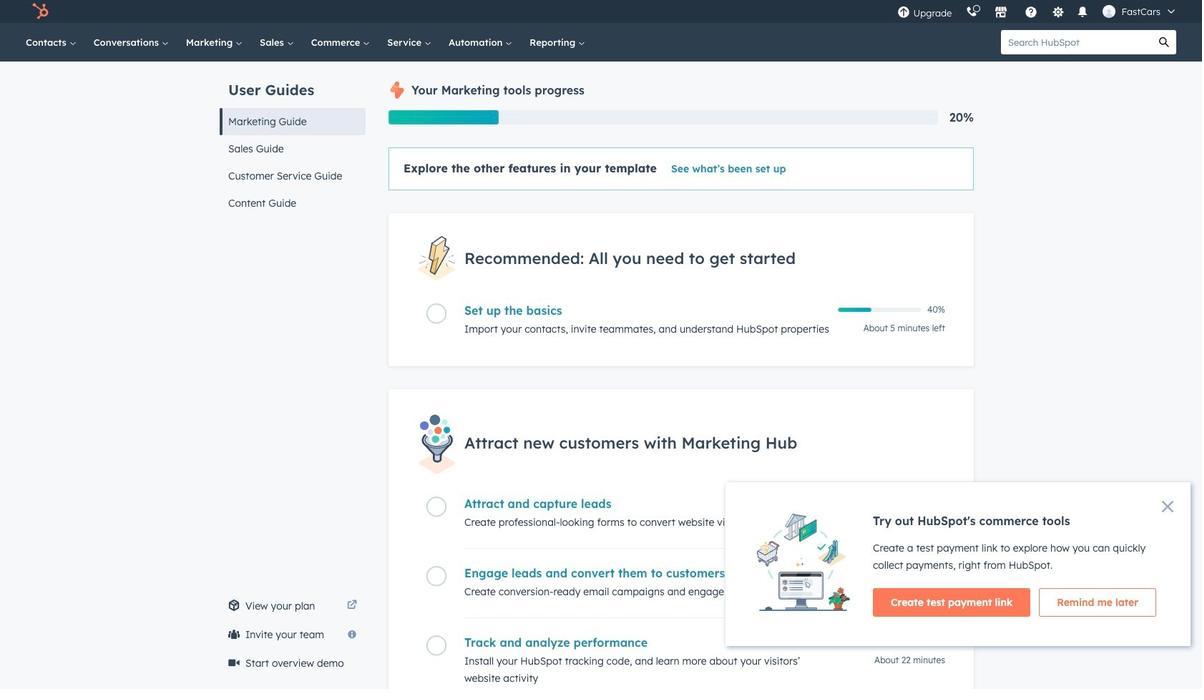 Task type: vqa. For each thing, say whether or not it's contained in the screenshot.
or to the top
no



Task type: locate. For each thing, give the bounding box(es) containing it.
Search HubSpot search field
[[1001, 30, 1152, 54]]

link opens in a new window image
[[347, 598, 357, 615]]

christina overa image
[[1103, 5, 1116, 18]]

user guides element
[[220, 62, 366, 217]]

link opens in a new window image
[[347, 601, 357, 611]]

menu
[[891, 0, 1185, 23]]

close image
[[1162, 501, 1174, 512]]

[object object] complete progress bar
[[838, 308, 872, 312]]

marketplaces image
[[995, 6, 1008, 19]]

progress bar
[[389, 110, 499, 125]]



